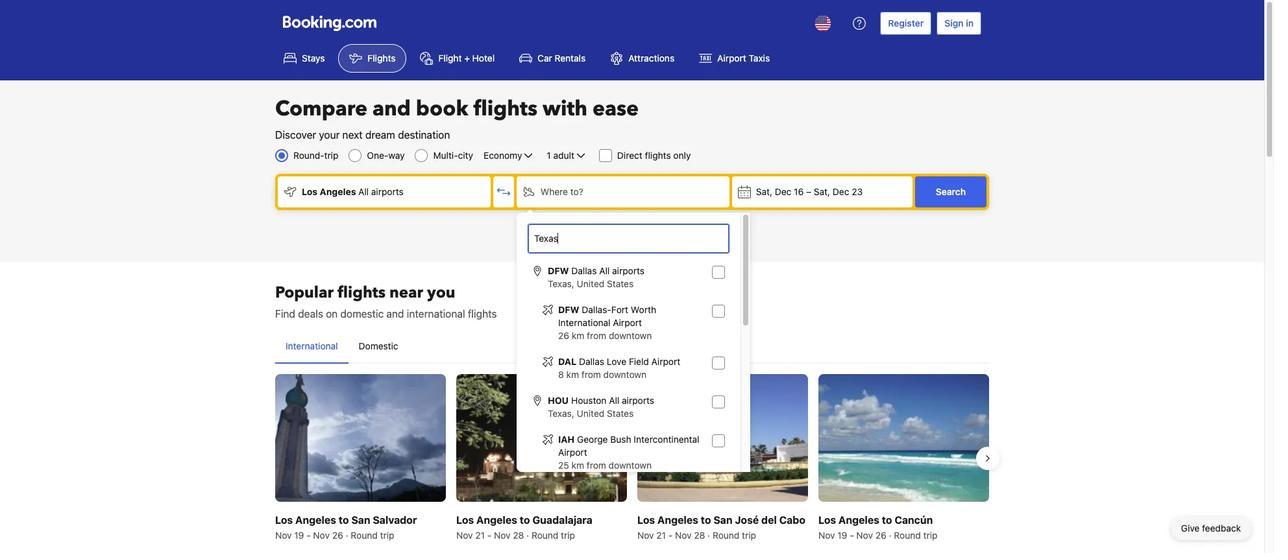 Task type: vqa. For each thing, say whether or not it's contained in the screenshot.
airports related to Los Angeles All airports
yes



Task type: describe. For each thing, give the bounding box(es) containing it.
city
[[458, 150, 473, 161]]

+
[[464, 53, 470, 64]]

26 inside press enter to select airport, and then press spacebar to add another airport element
[[558, 330, 569, 341]]

sign
[[945, 18, 964, 29]]

2 sat, from the left
[[814, 186, 830, 197]]

only
[[674, 150, 691, 161]]

to for del
[[701, 515, 711, 527]]

attractions
[[629, 53, 675, 64]]

airport inside 'george bush intercontinental airport'
[[558, 447, 587, 458]]

car rentals
[[538, 53, 586, 64]]

george bush intercontinental airport
[[558, 434, 700, 458]]

guadalajara
[[533, 515, 593, 527]]

km for dfw
[[572, 330, 585, 341]]

4 nov from the left
[[494, 531, 511, 542]]

direct
[[617, 150, 643, 161]]

george
[[577, 434, 608, 445]]

hou houston all airports texas, united states
[[548, 395, 654, 419]]

flight + hotel link
[[409, 44, 506, 73]]

fort
[[612, 304, 629, 316]]

km for iah
[[572, 460, 584, 471]]

angeles for los angeles to cancún
[[839, 515, 880, 527]]

next
[[342, 129, 363, 141]]

flights left only
[[645, 150, 671, 161]]

international inside "dallas-fort worth international airport"
[[558, 317, 611, 329]]

dallas-fort worth international airport
[[558, 304, 656, 329]]

from inside dal dallas love field airport 8 km from downtown
[[582, 369, 601, 380]]

angeles for los angeles to guadalajara
[[477, 515, 517, 527]]

los angeles to cancún image
[[819, 375, 989, 503]]

texas, for hou
[[548, 408, 574, 419]]

flight + hotel
[[439, 53, 495, 64]]

from for george
[[587, 460, 606, 471]]

25
[[558, 460, 569, 471]]

discover
[[275, 129, 316, 141]]

angeles for los angeles to san josé del cabo
[[658, 515, 698, 527]]

deals
[[298, 308, 323, 320]]

round-
[[293, 150, 324, 161]]

domestic button
[[348, 330, 409, 364]]

2 dec from the left
[[833, 186, 849, 197]]

find
[[275, 308, 295, 320]]

on
[[326, 308, 338, 320]]

1 adult button
[[546, 148, 589, 164]]

los angeles to san salvador nov 19 - nov 26 · round trip
[[275, 515, 417, 542]]

dallas for dallas love field airport
[[579, 356, 604, 367]]

airport inside dal dallas love field airport 8 km from downtown
[[652, 356, 681, 367]]

1 dec from the left
[[775, 186, 792, 197]]

trip inside los angeles to guadalajara nov 21 - nov 28 · round trip
[[561, 531, 575, 542]]

economy
[[484, 150, 522, 161]]

dfw for dfw
[[558, 304, 579, 316]]

book
[[416, 95, 468, 123]]

way
[[388, 150, 405, 161]]

–
[[806, 186, 812, 197]]

and inside popular flights near you find deals on domestic and international flights
[[387, 308, 404, 320]]

flights right international
[[468, 308, 497, 320]]

8
[[558, 369, 564, 380]]

feedback
[[1202, 523, 1241, 534]]

los for los angeles to guadalajara
[[456, 515, 474, 527]]

one-way
[[367, 150, 405, 161]]

los for los angeles to san salvador
[[275, 515, 293, 527]]

where
[[541, 186, 568, 197]]

cabo
[[779, 515, 806, 527]]

field
[[629, 356, 649, 367]]

domestic
[[359, 341, 398, 352]]

iah
[[558, 434, 575, 445]]

trip down your at the top of the page
[[324, 150, 339, 161]]

search button
[[915, 177, 987, 208]]

all for dallas
[[599, 266, 610, 277]]

1 sat, from the left
[[756, 186, 773, 197]]

where to? button
[[517, 177, 730, 208]]

airport inside "dallas-fort worth international airport"
[[613, 317, 642, 329]]

register
[[888, 18, 924, 29]]

dal dallas love field airport 8 km from downtown
[[558, 356, 681, 380]]

Airport or city text field
[[533, 232, 725, 246]]

19 inside los angeles to san salvador nov 19 - nov 26 · round trip
[[294, 531, 304, 542]]

flights inside compare and book flights with ease discover your next dream destination
[[474, 95, 538, 123]]

flight
[[439, 53, 462, 64]]

sign in link
[[937, 12, 982, 35]]

search
[[936, 186, 966, 197]]

flights link
[[339, 44, 407, 73]]

dream
[[365, 129, 395, 141]]

hotel
[[472, 53, 495, 64]]

16
[[794, 186, 804, 197]]

multi-city
[[433, 150, 473, 161]]

where to?
[[541, 186, 584, 197]]

round-trip
[[293, 150, 339, 161]]

28 inside los angeles to guadalajara nov 21 - nov 28 · round trip
[[513, 531, 524, 542]]

from for dallas-
[[587, 330, 606, 341]]

1
[[547, 150, 551, 161]]

adult
[[553, 150, 575, 161]]

3 nov from the left
[[456, 531, 473, 542]]

airports for dfw dallas all airports texas, united states
[[612, 266, 645, 277]]

23
[[852, 186, 863, 197]]

5 nov from the left
[[638, 531, 654, 542]]

all for angeles
[[358, 186, 369, 197]]

united for houston
[[577, 408, 605, 419]]

· inside los angeles to san salvador nov 19 - nov 26 · round trip
[[346, 531, 348, 542]]

km inside dal dallas love field airport 8 km from downtown
[[567, 369, 579, 380]]

dfw for dfw dallas all airports texas, united states
[[548, 266, 569, 277]]

with
[[543, 95, 588, 123]]

cancún
[[895, 515, 933, 527]]

compare and book flights with ease discover your next dream destination
[[275, 95, 639, 141]]

1 adult
[[547, 150, 575, 161]]

angeles for los angeles to san salvador
[[295, 515, 336, 527]]

international
[[407, 308, 465, 320]]

states for dallas
[[607, 279, 634, 290]]

near
[[390, 282, 423, 304]]

sat, dec 16 – sat, dec 23
[[756, 186, 863, 197]]

and inside compare and book flights with ease discover your next dream destination
[[373, 95, 411, 123]]

attractions link
[[599, 44, 686, 73]]

bush
[[610, 434, 631, 445]]

intercontinental
[[634, 434, 700, 445]]

round inside los angeles to cancún nov 19 - nov 26 · round trip
[[894, 531, 921, 542]]

21 inside los angeles to guadalajara nov 21 - nov 28 · round trip
[[475, 531, 485, 542]]

domestic
[[340, 308, 384, 320]]

8 nov from the left
[[857, 531, 873, 542]]

register link
[[881, 12, 932, 35]]

direct flights only
[[617, 150, 691, 161]]

25 km from downtown
[[558, 460, 652, 471]]



Task type: locate. For each thing, give the bounding box(es) containing it.
love
[[607, 356, 627, 367]]

and
[[373, 95, 411, 123], [387, 308, 404, 320]]

2 21 from the left
[[657, 531, 666, 542]]

2 united from the top
[[577, 408, 605, 419]]

united inside "hou houston all airports texas, united states"
[[577, 408, 605, 419]]

6 nov from the left
[[675, 531, 692, 542]]

all right 'houston'
[[609, 395, 620, 406]]

19 inside los angeles to cancún nov 19 - nov 26 · round trip
[[838, 531, 848, 542]]

one-
[[367, 150, 388, 161]]

airports for hou houston all airports texas, united states
[[622, 395, 654, 406]]

1 round from the left
[[351, 531, 378, 542]]

round down cancún
[[894, 531, 921, 542]]

trip inside los angeles to san salvador nov 19 - nov 26 · round trip
[[380, 531, 394, 542]]

- inside los angeles to cancún nov 19 - nov 26 · round trip
[[850, 531, 854, 542]]

round down guadalajara
[[532, 531, 559, 542]]

trip down cancún
[[924, 531, 938, 542]]

round down salvador
[[351, 531, 378, 542]]

to left salvador
[[339, 515, 349, 527]]

sign in
[[945, 18, 974, 29]]

los angeles to cancún nov 19 - nov 26 · round trip
[[819, 515, 938, 542]]

1 21 from the left
[[475, 531, 485, 542]]

4 round from the left
[[894, 531, 921, 542]]

popular
[[275, 282, 334, 304]]

airports
[[371, 186, 404, 197], [612, 266, 645, 277], [622, 395, 654, 406]]

sat, right the –
[[814, 186, 830, 197]]

and up dream
[[373, 95, 411, 123]]

give feedback
[[1181, 523, 1241, 534]]

united down 'houston'
[[577, 408, 605, 419]]

4 to from the left
[[882, 515, 892, 527]]

0 horizontal spatial 28
[[513, 531, 524, 542]]

united up 'dallas-'
[[577, 279, 605, 290]]

1 vertical spatial downtown
[[604, 369, 647, 380]]

2 vertical spatial km
[[572, 460, 584, 471]]

united for dallas
[[577, 279, 605, 290]]

dec
[[775, 186, 792, 197], [833, 186, 849, 197]]

0 horizontal spatial 21
[[475, 531, 485, 542]]

airport
[[717, 53, 747, 64], [613, 317, 642, 329], [652, 356, 681, 367], [558, 447, 587, 458]]

28 inside los angeles to san josé del cabo nov 21 - nov 28 · round trip
[[694, 531, 705, 542]]

1 28 from the left
[[513, 531, 524, 542]]

salvador
[[373, 515, 417, 527]]

2 round from the left
[[532, 531, 559, 542]]

los for los angeles
[[302, 186, 318, 197]]

round down josé
[[713, 531, 740, 542]]

states inside "hou houston all airports texas, united states"
[[607, 408, 634, 419]]

los angeles all airports
[[302, 186, 404, 197]]

3 - from the left
[[669, 531, 673, 542]]

trip inside los angeles to cancún nov 19 - nov 26 · round trip
[[924, 531, 938, 542]]

international button
[[275, 330, 348, 364]]

2 · from the left
[[527, 531, 529, 542]]

airports down dal dallas love field airport 8 km from downtown
[[622, 395, 654, 406]]

0 vertical spatial dallas
[[572, 266, 597, 277]]

21 inside los angeles to san josé del cabo nov 21 - nov 28 · round trip
[[657, 531, 666, 542]]

round
[[351, 531, 378, 542], [532, 531, 559, 542], [713, 531, 740, 542], [894, 531, 921, 542]]

all inside 'dfw dallas all airports texas, united states'
[[599, 266, 610, 277]]

international down deals
[[286, 341, 338, 352]]

airports down airport or city text box
[[612, 266, 645, 277]]

texas, inside "hou houston all airports texas, united states"
[[548, 408, 574, 419]]

3 · from the left
[[708, 531, 710, 542]]

los for los angeles to san josé del cabo
[[638, 515, 655, 527]]

region
[[265, 369, 1000, 548]]

trip inside los angeles to san josé del cabo nov 21 - nov 28 · round trip
[[742, 531, 756, 542]]

1 19 from the left
[[294, 531, 304, 542]]

region containing los angeles to san salvador
[[265, 369, 1000, 548]]

flights up domestic
[[338, 282, 386, 304]]

sat, dec 16 – sat, dec 23 button
[[732, 177, 913, 208]]

0 vertical spatial all
[[358, 186, 369, 197]]

you
[[427, 282, 455, 304]]

los inside los angeles to san josé del cabo nov 21 - nov 28 · round trip
[[638, 515, 655, 527]]

2 san from the left
[[714, 515, 733, 527]]

2 nov from the left
[[313, 531, 330, 542]]

1 vertical spatial texas,
[[548, 408, 574, 419]]

4 - from the left
[[850, 531, 854, 542]]

26 inside los angeles to cancún nov 19 - nov 26 · round trip
[[876, 531, 887, 542]]

1 vertical spatial all
[[599, 266, 610, 277]]

san left josé
[[714, 515, 733, 527]]

airports down one-way in the top of the page
[[371, 186, 404, 197]]

2 to from the left
[[520, 515, 530, 527]]

0 horizontal spatial international
[[286, 341, 338, 352]]

2 28 from the left
[[694, 531, 705, 542]]

to left cancún
[[882, 515, 892, 527]]

2 vertical spatial airports
[[622, 395, 654, 406]]

trip down guadalajara
[[561, 531, 575, 542]]

international inside international button
[[286, 341, 338, 352]]

1 vertical spatial united
[[577, 408, 605, 419]]

to for 19
[[882, 515, 892, 527]]

los angeles to guadalajara nov 21 - nov 28 · round trip
[[456, 515, 593, 542]]

angeles inside los angeles to san josé del cabo nov 21 - nov 28 · round trip
[[658, 515, 698, 527]]

airports for los angeles all airports
[[371, 186, 404, 197]]

2 horizontal spatial 26
[[876, 531, 887, 542]]

1 vertical spatial dallas
[[579, 356, 604, 367]]

taxis
[[749, 53, 770, 64]]

international down 'dallas-'
[[558, 317, 611, 329]]

0 horizontal spatial san
[[351, 515, 370, 527]]

rentals
[[555, 53, 586, 64]]

to for nov
[[339, 515, 349, 527]]

to
[[339, 515, 349, 527], [520, 515, 530, 527], [701, 515, 711, 527], [882, 515, 892, 527]]

1 - from the left
[[307, 531, 311, 542]]

los for los angeles to cancún
[[819, 515, 836, 527]]

1 san from the left
[[351, 515, 370, 527]]

0 vertical spatial united
[[577, 279, 605, 290]]

booking.com logo image
[[283, 15, 377, 31], [283, 15, 377, 31]]

downtown inside dal dallas love field airport 8 km from downtown
[[604, 369, 647, 380]]

1 horizontal spatial san
[[714, 515, 733, 527]]

1 · from the left
[[346, 531, 348, 542]]

in
[[966, 18, 974, 29]]

texas, up "dallas-fort worth international airport"
[[548, 279, 574, 290]]

to left josé
[[701, 515, 711, 527]]

from
[[587, 330, 606, 341], [582, 369, 601, 380], [587, 460, 606, 471]]

dallas for dallas
[[572, 266, 597, 277]]

dallas up 'dallas-'
[[572, 266, 597, 277]]

1 horizontal spatial 28
[[694, 531, 705, 542]]

0 vertical spatial km
[[572, 330, 585, 341]]

united inside 'dfw dallas all airports texas, united states'
[[577, 279, 605, 290]]

1 vertical spatial km
[[567, 369, 579, 380]]

1 vertical spatial and
[[387, 308, 404, 320]]

downtown up "field"
[[609, 330, 652, 341]]

1 vertical spatial international
[[286, 341, 338, 352]]

0 vertical spatial airports
[[371, 186, 404, 197]]

from down "dallas-fort worth international airport"
[[587, 330, 606, 341]]

houston
[[571, 395, 607, 406]]

1 horizontal spatial sat,
[[814, 186, 830, 197]]

angeles for los angeles
[[320, 186, 356, 197]]

from down george
[[587, 460, 606, 471]]

26 inside los angeles to san salvador nov 19 - nov 26 · round trip
[[332, 531, 343, 542]]

1 nov from the left
[[275, 531, 292, 542]]

flights up economy
[[474, 95, 538, 123]]

round inside los angeles to san josé del cabo nov 21 - nov 28 · round trip
[[713, 531, 740, 542]]

all up 'dallas-'
[[599, 266, 610, 277]]

to inside los angeles to san salvador nov 19 - nov 26 · round trip
[[339, 515, 349, 527]]

km right 8
[[567, 369, 579, 380]]

3 to from the left
[[701, 515, 711, 527]]

downtown for fort
[[609, 330, 652, 341]]

states up the fort
[[607, 279, 634, 290]]

dal
[[558, 356, 577, 367]]

airport left "taxis"
[[717, 53, 747, 64]]

2 19 from the left
[[838, 531, 848, 542]]

sat, left '16'
[[756, 186, 773, 197]]

all for houston
[[609, 395, 620, 406]]

from up 'houston'
[[582, 369, 601, 380]]

1 horizontal spatial 21
[[657, 531, 666, 542]]

give
[[1181, 523, 1200, 534]]

san
[[351, 515, 370, 527], [714, 515, 733, 527]]

0 vertical spatial dfw
[[548, 266, 569, 277]]

km
[[572, 330, 585, 341], [567, 369, 579, 380], [572, 460, 584, 471]]

1 states from the top
[[607, 279, 634, 290]]

your
[[319, 129, 340, 141]]

2 vertical spatial downtown
[[609, 460, 652, 471]]

· inside los angeles to cancún nov 19 - nov 26 · round trip
[[889, 531, 892, 542]]

texas, for dfw
[[548, 279, 574, 290]]

1 horizontal spatial 26
[[558, 330, 569, 341]]

dec left '16'
[[775, 186, 792, 197]]

- inside los angeles to guadalajara nov 21 - nov 28 · round trip
[[487, 531, 492, 542]]

angeles inside los angeles to san salvador nov 19 - nov 26 · round trip
[[295, 515, 336, 527]]

1 vertical spatial dfw
[[558, 304, 579, 316]]

tab list
[[275, 330, 989, 365]]

- inside los angeles to san salvador nov 19 - nov 26 · round trip
[[307, 531, 311, 542]]

airports inside "hou houston all airports texas, united states"
[[622, 395, 654, 406]]

dallas
[[572, 266, 597, 277], [579, 356, 604, 367]]

downtown down love
[[604, 369, 647, 380]]

dallas-
[[582, 304, 612, 316]]

2 vertical spatial from
[[587, 460, 606, 471]]

7 nov from the left
[[819, 531, 835, 542]]

0 horizontal spatial dec
[[775, 186, 792, 197]]

tab list containing international
[[275, 330, 989, 365]]

los inside los angeles to guadalajara nov 21 - nov 28 · round trip
[[456, 515, 474, 527]]

1 united from the top
[[577, 279, 605, 290]]

dallas inside dal dallas love field airport 8 km from downtown
[[579, 356, 604, 367]]

angeles inside los angeles to guadalajara nov 21 - nov 28 · round trip
[[477, 515, 517, 527]]

sat,
[[756, 186, 773, 197], [814, 186, 830, 197]]

states up "bush"
[[607, 408, 634, 419]]

texas, down hou
[[548, 408, 574, 419]]

0 vertical spatial from
[[587, 330, 606, 341]]

texas, inside 'dfw dallas all airports texas, united states'
[[548, 279, 574, 290]]

and down near
[[387, 308, 404, 320]]

los angeles to guadalajara image
[[456, 375, 627, 503]]

26 km from downtown
[[558, 330, 652, 341]]

san inside los angeles to san salvador nov 19 - nov 26 · round trip
[[351, 515, 370, 527]]

multi-
[[433, 150, 458, 161]]

san inside los angeles to san josé del cabo nov 21 - nov 28 · round trip
[[714, 515, 733, 527]]

1 texas, from the top
[[548, 279, 574, 290]]

3 round from the left
[[713, 531, 740, 542]]

2 texas, from the top
[[548, 408, 574, 419]]

1 horizontal spatial dec
[[833, 186, 849, 197]]

airport taxis link
[[688, 44, 781, 73]]

1 vertical spatial airports
[[612, 266, 645, 277]]

to left guadalajara
[[520, 515, 530, 527]]

- inside los angeles to san josé del cabo nov 21 - nov 28 · round trip
[[669, 531, 673, 542]]

hou
[[548, 395, 569, 406]]

all inside "hou houston all airports texas, united states"
[[609, 395, 620, 406]]

los angeles to san josé del cabo nov 21 - nov 28 · round trip
[[638, 515, 806, 542]]

los inside los angeles to san salvador nov 19 - nov 26 · round trip
[[275, 515, 293, 527]]

0 vertical spatial texas,
[[548, 279, 574, 290]]

to?
[[571, 186, 584, 197]]

trip
[[324, 150, 339, 161], [380, 531, 394, 542], [561, 531, 575, 542], [742, 531, 756, 542], [924, 531, 938, 542]]

1 horizontal spatial international
[[558, 317, 611, 329]]

trip down salvador
[[380, 531, 394, 542]]

give feedback button
[[1171, 517, 1252, 541]]

stays link
[[273, 44, 336, 73]]

flights
[[368, 53, 396, 64]]

0 horizontal spatial 26
[[332, 531, 343, 542]]

airport down the fort
[[613, 317, 642, 329]]

1 vertical spatial states
[[607, 408, 634, 419]]

press enter to select airport, and then press spacebar to add another airport element
[[527, 260, 730, 554]]

los angeles to san josé del cabo image
[[638, 375, 808, 503]]

2 vertical spatial all
[[609, 395, 620, 406]]

san for salvador
[[351, 515, 370, 527]]

compare
[[275, 95, 367, 123]]

to inside los angeles to san josé del cabo nov 21 - nov 28 · round trip
[[701, 515, 711, 527]]

0 vertical spatial international
[[558, 317, 611, 329]]

4 · from the left
[[889, 531, 892, 542]]

car rentals link
[[508, 44, 597, 73]]

· inside los angeles to san josé del cabo nov 21 - nov 28 · round trip
[[708, 531, 710, 542]]

downtown down 'george bush intercontinental airport'
[[609, 460, 652, 471]]

0 vertical spatial and
[[373, 95, 411, 123]]

airport right "field"
[[652, 356, 681, 367]]

2 states from the top
[[607, 408, 634, 419]]

to inside los angeles to guadalajara nov 21 - nov 28 · round trip
[[520, 515, 530, 527]]

0 horizontal spatial 19
[[294, 531, 304, 542]]

airport taxis
[[717, 53, 770, 64]]

all
[[358, 186, 369, 197], [599, 266, 610, 277], [609, 395, 620, 406]]

destination
[[398, 129, 450, 141]]

airport down iah
[[558, 447, 587, 458]]

san left salvador
[[351, 515, 370, 527]]

trip down josé
[[742, 531, 756, 542]]

21
[[475, 531, 485, 542], [657, 531, 666, 542]]

0 horizontal spatial sat,
[[756, 186, 773, 197]]

dfw inside 'dfw dallas all airports texas, united states'
[[548, 266, 569, 277]]

angeles inside los angeles to cancún nov 19 - nov 26 · round trip
[[839, 515, 880, 527]]

1 vertical spatial from
[[582, 369, 601, 380]]

states inside 'dfw dallas all airports texas, united states'
[[607, 279, 634, 290]]

1 horizontal spatial 19
[[838, 531, 848, 542]]

· inside los angeles to guadalajara nov 21 - nov 28 · round trip
[[527, 531, 529, 542]]

0 vertical spatial states
[[607, 279, 634, 290]]

to for 21
[[520, 515, 530, 527]]

km up dal
[[572, 330, 585, 341]]

2 - from the left
[[487, 531, 492, 542]]

popular flights near you find deals on domestic and international flights
[[275, 282, 497, 320]]

round inside los angeles to san salvador nov 19 - nov 26 · round trip
[[351, 531, 378, 542]]

26
[[558, 330, 569, 341], [332, 531, 343, 542], [876, 531, 887, 542]]

to inside los angeles to cancún nov 19 - nov 26 · round trip
[[882, 515, 892, 527]]

dallas right dal
[[579, 356, 604, 367]]

states for houston
[[607, 408, 634, 419]]

san for josé
[[714, 515, 733, 527]]

round inside los angeles to guadalajara nov 21 - nov 28 · round trip
[[532, 531, 559, 542]]

airports inside 'dfw dallas all airports texas, united states'
[[612, 266, 645, 277]]

0 vertical spatial downtown
[[609, 330, 652, 341]]

dec left 23
[[833, 186, 849, 197]]

josé
[[735, 515, 759, 527]]

ease
[[593, 95, 639, 123]]

km right 25
[[572, 460, 584, 471]]

worth
[[631, 304, 656, 316]]

downtown for bush
[[609, 460, 652, 471]]

all down "one-"
[[358, 186, 369, 197]]

los inside los angeles to cancún nov 19 - nov 26 · round trip
[[819, 515, 836, 527]]

stays
[[302, 53, 325, 64]]

1 to from the left
[[339, 515, 349, 527]]

los angeles to san salvador image
[[275, 375, 446, 503]]

angeles
[[320, 186, 356, 197], [295, 515, 336, 527], [477, 515, 517, 527], [658, 515, 698, 527], [839, 515, 880, 527]]

dallas inside 'dfw dallas all airports texas, united states'
[[572, 266, 597, 277]]



